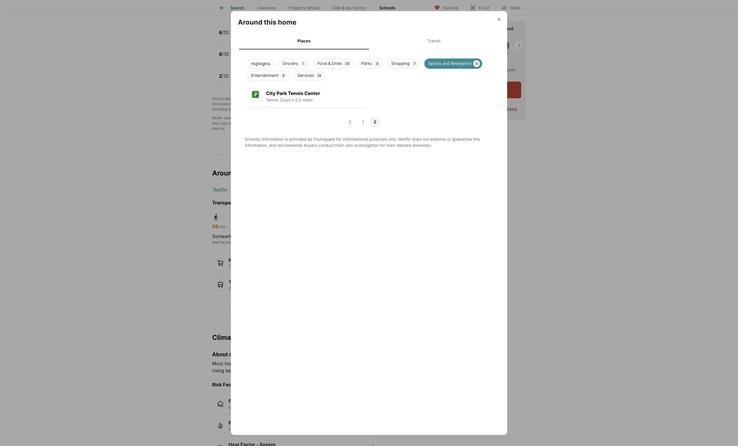 Task type: vqa. For each thing, say whether or not it's contained in the screenshot.


Task type: describe. For each thing, give the bounding box(es) containing it.
investigation inside first step, and conduct their own investigation to determine their desired schools or school districts, including by contacting and visiting the schools themselves.
[[315, 102, 336, 106]]

their right determine
[[359, 102, 367, 106]]

climate
[[212, 334, 238, 342]]

0 vertical spatial guarantee
[[259, 116, 275, 121]]

e
[[272, 200, 274, 206]]

around this home element
[[238, 11, 304, 27]]

redfin up they
[[212, 116, 223, 121]]

own inside first step, and conduct their own investigation to determine their desired schools or school districts, including by contacting and visiting the schools themselves.
[[307, 102, 314, 106]]

6 inside list box
[[283, 73, 285, 78]]

56
[[212, 224, 219, 230]]

wildfire
[[264, 427, 278, 432]]

shopping
[[392, 61, 410, 66]]

around this home dialog
[[231, 11, 508, 436]]

home down information,
[[252, 169, 271, 178]]

sale & tax history tab
[[326, 1, 373, 15]]

including
[[212, 107, 227, 112]]

4303
[[507, 107, 518, 112]]

next available: today at 12:00 pm
[[453, 91, 508, 96]]

x-out
[[479, 5, 490, 10]]

city park tennis center tennis court • 0.2 miles
[[266, 90, 320, 102]]

drink
[[332, 61, 342, 66]]

risk
[[266, 361, 274, 367]]

climate risks
[[212, 334, 255, 342]]

conduct inside first step, and conduct their own investigation to determine their desired schools or school districts, including by contacting and visiting the schools themselves.
[[284, 102, 297, 106]]

0 horizontal spatial tennis
[[266, 97, 279, 102]]

1 horizontal spatial tennis
[[288, 90, 304, 96]]

guaranteed to be accurate. to verify school enrollment eligibility, contact the school district directly.
[[212, 121, 414, 131]]

tab list containing search
[[212, 0, 407, 15]]

• left 2.2mi
[[296, 55, 298, 60]]

fire
[[229, 421, 237, 427]]

available:
[[462, 91, 477, 96]]

some
[[253, 361, 265, 367]]

- for fire
[[254, 421, 257, 427]]

food & drink 30
[[318, 61, 350, 66]]

& for sale
[[342, 5, 345, 10]]

sale
[[333, 5, 341, 10]]

4 inside list box
[[376, 61, 379, 66]]

public, inside glasgow middle school public, 6-8 • serves this home • 2.2mi
[[236, 55, 249, 60]]

visiting
[[259, 107, 271, 112]]

school inside glasgow middle school public, 6-8 • serves this home • 2.2mi
[[273, 49, 289, 55]]

a left the "first"
[[257, 102, 259, 106]]

redfin does not endorse or guarantee this information.
[[212, 116, 303, 121]]

restaurants,
[[255, 264, 278, 269]]

amenity information is provided by foursquare for informational purposes only. redfin does not endorse or guarantee this information, and recommends buyers conduct their own investigation for their desired amenities.
[[245, 137, 481, 148]]

or inside first step, and conduct their own investigation to determine their desired schools or school districts, including by contacting and visiting the schools themselves.
[[395, 102, 398, 106]]

tab list inside 'around this home' dialog
[[238, 33, 501, 49]]

transit for transit 201, 202, megabus
[[229, 280, 245, 286]]

contact
[[370, 121, 383, 126]]

12
[[254, 77, 259, 82]]

recommends inside the , a nonprofit organization. redfin recommends buyers and renters use greatschools information and ratings as a
[[335, 97, 356, 101]]

0 horizontal spatial does
[[224, 116, 232, 121]]

a right with
[[462, 26, 465, 32]]

0 vertical spatial 6
[[219, 29, 222, 35]]

schools tab
[[373, 1, 402, 15]]

information inside the , a nonprofit organization. redfin recommends buyers and renters use greatschools information and ratings as a
[[212, 102, 231, 106]]

redfin right with
[[466, 26, 481, 32]]

56 /100
[[212, 224, 226, 230]]

to
[[308, 121, 312, 126]]

via
[[490, 68, 496, 72]]

person
[[458, 68, 471, 72]]

tour in person
[[444, 68, 471, 72]]

accurate.
[[291, 121, 307, 126]]

lakeshore
[[276, 200, 299, 206]]

1 vertical spatial 6
[[219, 51, 222, 57]]

/10 for glasgow
[[222, 51, 229, 57]]

- for flood
[[259, 399, 261, 405]]

is for information
[[285, 137, 288, 142]]

flood
[[250, 405, 260, 410]]

redfin inside the , a nonprofit organization. redfin recommends buyers and renters use greatschools information and ratings as a
[[323, 97, 334, 101]]

disasters,
[[298, 361, 319, 367]]

0 vertical spatial risks
[[239, 334, 255, 342]]

next available: today at 12:00 pm button
[[439, 82, 522, 99]]

and down some
[[257, 368, 265, 374]]

property details tab
[[283, 1, 326, 15]]

and left renters
[[370, 97, 376, 101]]

walkable
[[237, 234, 257, 240]]

redfin up transportation
[[214, 187, 228, 193]]

a inside fire factor - minimal unlikely to be in a wildfire in next 30 years
[[261, 427, 263, 432]]

30 inside fire factor - minimal unlikely to be in a wildfire in next 30 years
[[294, 427, 299, 432]]

to inside school service boundaries are intended to be used as a reference only; they may change and are not
[[371, 116, 374, 121]]

to inside fire factor - minimal unlikely to be in a wildfire in next 30 years
[[245, 427, 249, 432]]

the inside first step, and conduct their own investigation to determine their desired schools or school districts, including by contacting and visiting the schools themselves.
[[272, 107, 277, 112]]

renters
[[377, 97, 389, 101]]

serves inside mckinley senior high school public, 9-12 • serves this home • 0.9mi
[[263, 77, 276, 82]]

or inside amenity information is provided by foursquare for informational purposes only. redfin does not endorse or guarantee this information, and recommends buyers conduct their own investigation for their desired amenities.
[[448, 137, 452, 142]]

0.9mi
[[301, 77, 312, 82]]

score
[[221, 241, 231, 245]]

0 vertical spatial not
[[233, 116, 239, 121]]

®
[[231, 241, 233, 245]]

homes
[[225, 361, 240, 367]]

school service boundaries are intended to be used as a reference only; they may change and are not
[[212, 116, 422, 126]]

240-
[[497, 107, 507, 112]]

as inside school service boundaries are intended to be used as a reference only; they may change and are not
[[390, 116, 394, 121]]

informational
[[343, 137, 368, 142]]

be inside fire factor - minimal unlikely to be in a wildfire in next 30 years
[[250, 427, 255, 432]]

2 for 2
[[374, 120, 377, 125]]

they
[[212, 121, 220, 126]]

2.2mi
[[299, 55, 310, 60]]

around inside around this home element
[[238, 18, 263, 26]]

buyers inside amenity information is provided by foursquare for informational purposes only. redfin does not endorse or guarantee this information, and recommends buyers conduct their own investigation for their desired amenities.
[[304, 143, 317, 148]]

about
[[212, 352, 228, 358]]

middle
[[257, 49, 272, 55]]

1637
[[259, 200, 271, 206]]

by inside first step, and conduct their own investigation to determine their desired schools or school districts, including by contacting and visiting the schools themselves.
[[228, 107, 232, 112]]

x-out button
[[466, 1, 495, 13]]

be inside guaranteed to be accurate. to verify school enrollment eligibility, contact the school district directly.
[[286, 121, 290, 126]]

recommends inside amenity information is provided by foursquare for informational purposes only. redfin does not endorse or guarantee this information, and recommends buyers conduct their own investigation for their desired amenities.
[[278, 143, 303, 148]]

6-
[[250, 55, 254, 60]]

transit 201, 202, megabus
[[229, 280, 266, 291]]

themselves.
[[292, 107, 312, 112]]

(225) 240-4303
[[485, 107, 518, 112]]

first step, and conduct their own investigation to determine their desired schools or school districts, including by contacting and visiting the schools themselves.
[[212, 102, 425, 112]]

at
[[489, 91, 492, 96]]

miles
[[303, 97, 313, 102]]

sale & tax history
[[333, 5, 367, 10]]

greatschools summary rating
[[212, 9, 271, 14]]

/100
[[219, 225, 226, 229]]

202,
[[238, 286, 247, 291]]

guarantee inside amenity information is provided by foursquare for informational purposes only. redfin does not endorse or guarantee this information, and recommends buyers conduct their own investigation for their desired amenities.
[[453, 137, 472, 142]]

school down service
[[323, 121, 334, 126]]

list box containing tour in person
[[439, 64, 522, 77]]

1 horizontal spatial greatschools
[[257, 97, 280, 101]]

next image
[[515, 41, 524, 50]]

out
[[483, 5, 490, 10]]

0 horizontal spatial greatschools
[[212, 9, 238, 14]]

overview
[[258, 5, 276, 10]]

information inside amenity information is provided by foursquare for informational purposes only. redfin does not endorse or guarantee this information, and recommends buyers conduct their own investigation for their desired amenities.
[[262, 137, 284, 142]]

0 vertical spatial climate
[[229, 352, 249, 358]]

may inside most homes have some risk of natural disasters, and may be impacted by climate change due to rising temperatures and sea levels.
[[330, 361, 340, 367]]

tour for tour via video chat
[[481, 68, 490, 72]]

be inside school service boundaries are intended to be used as a reference only; they may change and are not
[[375, 116, 380, 121]]

4 inside places 1 grocery, 26 restaurants, 4 parks
[[280, 264, 282, 269]]

foursquare
[[314, 137, 336, 142]]

12:00
[[493, 91, 502, 96]]

greatschools inside the , a nonprofit organization. redfin recommends buyers and renters use greatschools information and ratings as a
[[397, 97, 419, 101]]

near
[[248, 200, 258, 206]]

reference
[[397, 116, 413, 121]]

minimal for flood factor - minimal
[[262, 399, 280, 405]]

0 horizontal spatial are
[[249, 121, 254, 126]]

center
[[305, 90, 320, 96]]

school data is provided by greatschools
[[212, 97, 280, 101]]

and up the redfin does not endorse or guarantee this information.
[[252, 107, 258, 112]]

summary
[[240, 9, 258, 14]]

in left wildfire at bottom left
[[256, 427, 260, 432]]

school up places tab
[[287, 27, 303, 33]]

today
[[478, 91, 488, 96]]

fire factor - minimal unlikely to be in a wildfire in next 30 years
[[229, 421, 311, 432]]

their down informational
[[336, 143, 344, 148]]

impacted
[[348, 361, 368, 367]]

data
[[225, 97, 232, 101]]

school inside school service boundaries are intended to be used as a reference only; they may change and are not
[[304, 116, 316, 121]]

and up contacting
[[232, 102, 238, 106]]

to inside guaranteed to be accurate. to verify school enrollment eligibility, contact the school district directly.
[[282, 121, 285, 126]]

1 horizontal spatial are
[[349, 116, 354, 121]]

• left 0.9mi
[[298, 77, 300, 82]]

due
[[411, 361, 420, 367]]

of
[[275, 361, 280, 367]]

1 /10 from the top
[[222, 29, 229, 35]]

2 button
[[371, 117, 380, 127]]

elementary
[[260, 27, 286, 33]]

and inside school service boundaries are intended to be used as a reference only; they may change and are not
[[242, 121, 248, 126]]

most homes have some risk of natural disasters, and may be impacted by climate change due to rising temperatures and sea levels.
[[212, 361, 426, 374]]



Task type: locate. For each thing, give the bounding box(es) containing it.
not inside amenity information is provided by foursquare for informational purposes only. redfin does not endorse or guarantee this information, and recommends buyers conduct their own investigation for their desired amenities.
[[423, 137, 430, 142]]

home up elementary
[[278, 18, 297, 26]]

favorite
[[443, 5, 458, 10]]

factor inside flood factor - minimal unlikely to flood in next 30 years
[[243, 399, 257, 405]]

used
[[381, 116, 389, 121]]

grocery
[[283, 61, 299, 66]]

tennis down city
[[266, 97, 279, 102]]

4 right parks
[[376, 61, 379, 66]]

unlikely inside fire factor - minimal unlikely to be in a wildfire in next 30 years
[[229, 427, 244, 432]]

home inside mckinley senior high school public, 9-12 • serves this home • 0.9mi
[[286, 77, 297, 82]]

serves down the senior
[[263, 77, 276, 82]]

0 horizontal spatial climate
[[229, 352, 249, 358]]

1 horizontal spatial or
[[395, 102, 398, 106]]

investigation up service
[[315, 102, 336, 106]]

• right 8 at the left top
[[258, 55, 260, 60]]

transit tab
[[369, 34, 500, 48]]

1 vertical spatial 1
[[363, 120, 365, 125]]

& inside tab
[[342, 5, 345, 10]]

0 vertical spatial are
[[349, 116, 354, 121]]

list box inside 'around this home' dialog
[[243, 56, 496, 80]]

0 vertical spatial does
[[224, 116, 232, 121]]

somewhat
[[212, 234, 236, 240]]

0 vertical spatial places
[[298, 38, 311, 43]]

1 horizontal spatial desired
[[397, 143, 412, 148]]

intended
[[355, 116, 370, 121]]

0 vertical spatial the
[[272, 107, 277, 112]]

unlikely for fire
[[229, 427, 244, 432]]

0 horizontal spatial transit
[[229, 280, 245, 286]]

0 vertical spatial for
[[337, 137, 342, 142]]

tab list
[[212, 0, 407, 15], [238, 33, 501, 49]]

1 inside button
[[363, 120, 365, 125]]

sports and recreation
[[429, 61, 472, 66]]

redfin right only.
[[399, 137, 411, 142]]

their
[[298, 102, 306, 106], [359, 102, 367, 106], [336, 143, 344, 148], [387, 143, 396, 148]]

0 vertical spatial around
[[238, 18, 263, 26]]

boundaries
[[330, 116, 348, 121]]

/10
[[222, 29, 229, 35], [222, 51, 229, 57], [222, 73, 229, 79]]

6 /10 left glasgow
[[219, 51, 229, 57]]

change down contacting
[[229, 121, 241, 126]]

& inside list box
[[328, 61, 331, 66]]

1 6 /10 from the top
[[219, 29, 229, 35]]

unlikely for flood
[[229, 405, 244, 410]]

and inside amenity information is provided by foursquare for informational purposes only. redfin does not endorse or guarantee this information, and recommends buyers conduct their own investigation for their desired amenities.
[[269, 143, 277, 148]]

provided up ratings
[[237, 97, 251, 101]]

2 horizontal spatial or
[[448, 137, 452, 142]]

in right wildfire at bottom left
[[280, 427, 283, 432]]

school down reference
[[390, 121, 401, 126]]

1 horizontal spatial -
[[259, 399, 261, 405]]

risks
[[239, 334, 255, 342], [250, 352, 262, 358]]

factor for risk
[[223, 382, 238, 388]]

1 vertical spatial information
[[262, 137, 284, 142]]

recommends
[[335, 97, 356, 101], [278, 143, 303, 148]]

amenity
[[245, 137, 261, 142]]

parks
[[362, 61, 373, 66]]

greatschools summary rating link
[[212, 9, 271, 14]]

0 vertical spatial tab list
[[212, 0, 407, 15]]

somewhat walkable walk score ®
[[212, 234, 257, 245]]

change inside school service boundaries are intended to be used as a reference only; they may change and are not
[[229, 121, 241, 126]]

0 horizontal spatial buyers
[[304, 143, 317, 148]]

their up themselves.
[[298, 102, 306, 106]]

endorse down contacting
[[240, 116, 253, 121]]

2 vertical spatial 30
[[294, 427, 299, 432]]

1 horizontal spatial places
[[298, 38, 311, 43]]

0 vertical spatial factor
[[223, 382, 238, 388]]

1 horizontal spatial climate
[[376, 361, 392, 367]]

be left wildfire at bottom left
[[250, 427, 255, 432]]

1 vertical spatial conduct
[[319, 143, 334, 148]]

is inside amenity information is provided by foursquare for informational purposes only. redfin does not endorse or guarantee this information, and recommends buyers conduct their own investigation for their desired amenities.
[[285, 137, 288, 142]]

school left data
[[212, 97, 224, 101]]

tour left the via
[[481, 68, 490, 72]]

buyers up determine
[[357, 97, 369, 101]]

0 horizontal spatial -
[[254, 421, 257, 427]]

next right flood
[[266, 405, 274, 410]]

0 vertical spatial 6 /10
[[219, 29, 229, 35]]

natural
[[281, 361, 297, 367]]

and down the redfin does not endorse or guarantee this information.
[[242, 121, 248, 126]]

0 horizontal spatial next
[[266, 405, 274, 410]]

1 public, from the top
[[236, 55, 249, 60]]

1 vertical spatial unlikely
[[229, 427, 244, 432]]

to inside flood factor - minimal unlikely to flood in next 30 years
[[245, 405, 249, 410]]

2 unlikely from the top
[[229, 427, 244, 432]]

0 vertical spatial next
[[266, 405, 274, 410]]

walk
[[212, 241, 220, 245]]

serves
[[261, 55, 275, 60], [263, 77, 276, 82]]

have
[[241, 361, 252, 367]]

change for due
[[394, 361, 410, 367]]

sunday
[[497, 52, 509, 55]]

around up redfin link
[[212, 169, 237, 178]]

30 inside 'food & drink 30'
[[345, 61, 350, 66]]

3 /10 from the top
[[222, 73, 229, 79]]

and right sports
[[443, 61, 450, 66]]

school inside mckinley senior high school public, 9-12 • serves this home • 0.9mi
[[286, 71, 302, 76]]

201,
[[229, 286, 237, 291]]

1 vertical spatial &
[[328, 61, 331, 66]]

0 vertical spatial information
[[212, 102, 231, 106]]

2 vertical spatial not
[[423, 137, 430, 142]]

2 inside 2 button
[[374, 120, 377, 125]]

2 horizontal spatial 30
[[345, 61, 350, 66]]

- up flood
[[259, 399, 261, 405]]

1 vertical spatial climate
[[376, 361, 392, 367]]

26
[[249, 264, 254, 269]]

tab list containing places
[[238, 33, 501, 49]]

6 left buchanan
[[219, 29, 222, 35]]

conduct inside amenity information is provided by foursquare for informational purposes only. redfin does not endorse or guarantee this information, and recommends buyers conduct their own investigation for their desired amenities.
[[319, 143, 334, 148]]

around this home up redfin link
[[212, 169, 271, 178]]

1 vertical spatial endorse
[[431, 137, 447, 142]]

be
[[375, 116, 380, 121], [286, 121, 290, 126], [341, 361, 346, 367], [250, 427, 255, 432]]

park
[[277, 90, 287, 96]]

next inside fire factor - minimal unlikely to be in a wildfire in next 30 years
[[284, 427, 293, 432]]

endorse up amenities. on the right of page
[[431, 137, 447, 142]]

guaranteed
[[262, 121, 281, 126]]

transit inside tab
[[428, 38, 441, 43]]

2 vertical spatial 1
[[229, 264, 231, 269]]

recommends up determine
[[335, 97, 356, 101]]

organization.
[[301, 97, 322, 101]]

dr
[[300, 200, 306, 206]]

0 vertical spatial as
[[252, 102, 256, 106]]

to left determine
[[337, 102, 340, 106]]

agent
[[501, 26, 514, 32]]

conduct down foursquare on the top left of the page
[[319, 143, 334, 148]]

-
[[259, 399, 261, 405], [254, 421, 257, 427]]

home
[[278, 18, 297, 26], [284, 55, 295, 60], [286, 77, 297, 82], [252, 169, 271, 178]]

buchanan elementary school
[[236, 27, 303, 33]]

1 vertical spatial factor
[[243, 399, 257, 405]]

0 vertical spatial 2
[[219, 73, 222, 79]]

tour left with
[[439, 26, 450, 32]]

in down "sports and recreation"
[[454, 68, 457, 72]]

1 horizontal spatial 4
[[376, 61, 379, 66]]

1 horizontal spatial around
[[238, 18, 263, 26]]

climate up the "homes"
[[229, 352, 249, 358]]

not down the redfin does not endorse or guarantee this information.
[[255, 121, 261, 126]]

years inside fire factor - minimal unlikely to be in a wildfire in next 30 years
[[300, 427, 311, 432]]

0 vertical spatial recommends
[[335, 97, 356, 101]]

verify
[[313, 121, 322, 126]]

this inside amenity information is provided by foursquare for informational purposes only. redfin does not endorse or guarantee this information, and recommends buyers conduct their own investigation for their desired amenities.
[[474, 137, 481, 142]]

1 left grocery,
[[229, 264, 231, 269]]

factor inside fire factor - minimal unlikely to be in a wildfire in next 30 years
[[239, 421, 253, 427]]

chat
[[508, 68, 516, 72]]

0 vertical spatial 1
[[303, 61, 305, 66]]

public, inside mckinley senior high school public, 9-12 • serves this home • 0.9mi
[[236, 77, 249, 82]]

/10 for mckinley
[[222, 73, 229, 79]]

1 vertical spatial tab list
[[238, 33, 501, 49]]

6
[[219, 29, 222, 35], [219, 51, 222, 57], [283, 73, 285, 78]]

this
[[264, 18, 277, 26], [276, 55, 283, 60], [278, 77, 285, 82], [276, 116, 282, 121], [474, 137, 481, 142], [238, 169, 251, 178]]

own inside amenity information is provided by foursquare for informational purposes only. redfin does not endorse or guarantee this information, and recommends buyers conduct their own investigation for their desired amenities.
[[346, 143, 354, 148]]

0 horizontal spatial for
[[337, 137, 342, 142]]

1 vertical spatial own
[[346, 143, 354, 148]]

redfin up first step, and conduct their own investigation to determine their desired schools or school districts, including by contacting and visiting the schools themselves.
[[323, 97, 334, 101]]

in inside flood factor - minimal unlikely to flood in next 30 years
[[261, 405, 265, 410]]

does
[[224, 116, 232, 121], [413, 137, 422, 142]]

may inside school service boundaries are intended to be used as a reference only; they may change and are not
[[221, 121, 228, 126]]

buyers down foursquare on the top left of the page
[[304, 143, 317, 148]]

places for places 1 grocery, 26 restaurants, 4 parks
[[229, 258, 244, 264]]

school up to
[[304, 116, 316, 121]]

2 /10 from the top
[[222, 51, 229, 57]]

first
[[260, 102, 266, 106]]

places for places
[[298, 38, 311, 43]]

desired down only.
[[397, 143, 412, 148]]

school inside first step, and conduct their own investigation to determine their desired schools or school districts, including by contacting and visiting the schools themselves.
[[399, 102, 410, 106]]

30 inside flood factor - minimal unlikely to flood in next 30 years
[[275, 405, 281, 410]]

1 left 2 button
[[363, 120, 365, 125]]

overview tab
[[251, 1, 283, 15]]

megabus
[[248, 286, 266, 291]]

buchanan
[[236, 27, 259, 33]]

change for and
[[229, 121, 241, 126]]

transportation near 1637 e lakeshore dr
[[212, 200, 306, 206]]

to inside most homes have some risk of natural disasters, and may be impacted by climate change due to rising temperatures and sea levels.
[[421, 361, 426, 367]]

is
[[233, 97, 236, 101], [285, 137, 288, 142]]

30 right drink
[[345, 61, 350, 66]]

& left tax
[[342, 5, 345, 10]]

levels.
[[276, 368, 289, 374]]

in right flood
[[261, 405, 265, 410]]

risks up about climate risks
[[239, 334, 255, 342]]

places up grocery,
[[229, 258, 244, 264]]

to down information. in the left of the page
[[282, 121, 285, 126]]

• right 12
[[260, 77, 262, 82]]

0 vertical spatial around this home
[[238, 18, 297, 26]]

2
[[219, 73, 222, 79], [374, 120, 377, 125]]

are down the redfin does not endorse or guarantee this information.
[[249, 121, 254, 126]]

1 vertical spatial provided
[[290, 137, 307, 142]]

own down 'organization.'
[[307, 102, 314, 106]]

redfin inside amenity information is provided by foursquare for informational purposes only. redfin does not endorse or guarantee this information, and recommends buyers conduct their own investigation for their desired amenities.
[[399, 137, 411, 142]]

be inside most homes have some risk of natural disasters, and may be impacted by climate change due to rising temperatures and sea levels.
[[341, 361, 346, 367]]

this inside mckinley senior high school public, 9-12 • serves this home • 0.9mi
[[278, 77, 285, 82]]

and right information,
[[269, 143, 277, 148]]

places up 2.2mi
[[298, 38, 311, 43]]

1 vertical spatial schools
[[278, 107, 291, 112]]

and down ,
[[276, 102, 283, 106]]

- inside flood factor - minimal unlikely to flood in next 30 years
[[259, 399, 261, 405]]

minimal for fire factor - minimal
[[258, 421, 276, 427]]

0 horizontal spatial places
[[229, 258, 244, 264]]

2 left mckinley
[[219, 73, 222, 79]]

and inside list box
[[443, 61, 450, 66]]

tour
[[439, 26, 450, 32], [444, 68, 453, 72], [481, 68, 490, 72]]

0 horizontal spatial provided
[[237, 97, 251, 101]]

information.
[[283, 116, 303, 121]]

0 vertical spatial investigation
[[315, 102, 336, 106]]

0 horizontal spatial endorse
[[240, 116, 253, 121]]

18
[[318, 73, 322, 78]]

glasgow middle school public, 6-8 • serves this home • 2.2mi
[[236, 49, 310, 60]]

1 vertical spatial -
[[254, 421, 257, 427]]

be left impacted
[[341, 361, 346, 367]]

6 /10 left buchanan
[[219, 29, 229, 35]]

0 vertical spatial desired
[[368, 102, 380, 106]]

as inside the , a nonprofit organization. redfin recommends buyers and renters use greatschools information and ratings as a
[[252, 102, 256, 106]]

unlikely inside flood factor - minimal unlikely to flood in next 30 years
[[229, 405, 244, 410]]

1 horizontal spatial endorse
[[431, 137, 447, 142]]

food
[[318, 61, 327, 66]]

2 horizontal spatial not
[[423, 137, 430, 142]]

1 horizontal spatial for
[[381, 143, 386, 148]]

their down only.
[[387, 143, 396, 148]]

in
[[454, 68, 457, 72], [261, 405, 265, 410], [256, 427, 260, 432], [280, 427, 283, 432]]

schools down court
[[278, 107, 291, 112]]

provided inside amenity information is provided by foursquare for informational purposes only. redfin does not endorse or guarantee this information, and recommends buyers conduct their own investigation for their desired amenities.
[[290, 137, 307, 142]]

0 horizontal spatial change
[[229, 121, 241, 126]]

provided for data
[[237, 97, 251, 101]]

are
[[349, 116, 354, 121], [249, 121, 254, 126]]

tour down "sports and recreation"
[[444, 68, 453, 72]]

places inside tab
[[298, 38, 311, 43]]

for
[[337, 137, 342, 142], [381, 143, 386, 148]]

places tab
[[239, 34, 369, 48]]

list box
[[243, 56, 496, 80], [439, 64, 522, 77]]

desired inside amenity information is provided by foursquare for informational purposes only. redfin does not endorse or guarantee this information, and recommends buyers conduct their own investigation for their desired amenities.
[[397, 143, 412, 148]]

investigation inside amenity information is provided by foursquare for informational purposes only. redfin does not endorse or guarantee this information, and recommends buyers conduct their own investigation for their desired amenities.
[[355, 143, 379, 148]]

school up grocery
[[273, 49, 289, 55]]

change left due
[[394, 361, 410, 367]]

transit up sports
[[428, 38, 441, 43]]

• left 0.2 on the top left
[[292, 97, 295, 102]]

search
[[231, 5, 245, 10]]

greatschools up districts,
[[397, 97, 419, 101]]

district
[[402, 121, 414, 126]]

0 horizontal spatial around
[[212, 169, 237, 178]]

1 vertical spatial guarantee
[[453, 137, 472, 142]]

1 horizontal spatial years
[[300, 427, 311, 432]]

1 inside places 1 grocery, 26 restaurants, 4 parks
[[229, 264, 231, 269]]

0 horizontal spatial schools
[[278, 107, 291, 112]]

are up enrollment
[[349, 116, 354, 121]]

transit for transit
[[428, 38, 441, 43]]

0 horizontal spatial 4
[[280, 264, 282, 269]]

1 horizontal spatial next
[[284, 427, 293, 432]]

change
[[229, 121, 241, 126], [394, 361, 410, 367]]

1 vertical spatial recommends
[[278, 143, 303, 148]]

factor right fire
[[239, 421, 253, 427]]

transit inside transit 201, 202, megabus
[[229, 280, 245, 286]]

public, down glasgow
[[236, 55, 249, 60]]

0 vertical spatial -
[[259, 399, 261, 405]]

tennis up nonprofit at left
[[288, 90, 304, 96]]

1 vertical spatial places
[[229, 258, 244, 264]]

search link
[[219, 4, 245, 11]]

the inside guaranteed to be accurate. to verify school enrollment eligibility, contact the school district directly.
[[384, 121, 389, 126]]

1 vertical spatial are
[[249, 121, 254, 126]]

places 1 grocery, 26 restaurants, 4 parks
[[229, 258, 294, 269]]

unlikely
[[229, 405, 244, 410], [229, 427, 244, 432]]

minimal inside flood factor - minimal unlikely to flood in next 30 years
[[262, 399, 280, 405]]

places inside places 1 grocery, 26 restaurants, 4 parks
[[229, 258, 244, 264]]

next inside flood factor - minimal unlikely to flood in next 30 years
[[266, 405, 274, 410]]

climate
[[229, 352, 249, 358], [376, 361, 392, 367]]

0 vertical spatial &
[[342, 5, 345, 10]]

2 6 /10 from the top
[[219, 51, 229, 57]]

1 vertical spatial minimal
[[258, 421, 276, 427]]

school down grocery
[[286, 71, 302, 76]]

mckinley
[[236, 71, 257, 76]]

schools down renters
[[381, 102, 394, 106]]

pm
[[503, 91, 508, 96]]

minimal inside fire factor - minimal unlikely to be in a wildfire in next 30 years
[[258, 421, 276, 427]]

desired inside first step, and conduct their own investigation to determine their desired schools or school districts, including by contacting and visiting the schools themselves.
[[368, 102, 380, 106]]

& for food
[[328, 61, 331, 66]]

climate right impacted
[[376, 361, 392, 367]]

entertainment
[[251, 73, 279, 78]]

x-
[[479, 5, 483, 10]]

2 /10
[[219, 73, 229, 79]]

0 vertical spatial public,
[[236, 55, 249, 60]]

/10 left glasgow
[[222, 51, 229, 57]]

not inside school service boundaries are intended to be used as a reference only; they may change and are not
[[255, 121, 261, 126]]

2 public, from the top
[[236, 77, 249, 82]]

a inside school service boundaries are intended to be used as a reference only; they may change and are not
[[395, 116, 397, 121]]

does up amenities. on the right of page
[[413, 137, 422, 142]]

only.
[[389, 137, 398, 142]]

None button
[[443, 33, 467, 58], [469, 33, 492, 58], [495, 33, 518, 58], [443, 33, 467, 58], [469, 33, 492, 58], [495, 33, 518, 58]]

0 horizontal spatial conduct
[[284, 102, 297, 106]]

temperatures
[[226, 368, 255, 374]]

provided down accurate.
[[290, 137, 307, 142]]

factor right the risk
[[223, 382, 238, 388]]

0 vertical spatial years
[[282, 405, 292, 410]]

and right disasters,
[[321, 361, 329, 367]]

serves inside glasgow middle school public, 6-8 • serves this home • 2.2mi
[[261, 55, 275, 60]]

30 up fire factor - minimal unlikely to be in a wildfire in next 30 years in the left of the page
[[275, 405, 281, 410]]

property details
[[289, 5, 320, 10]]

is right data
[[233, 97, 236, 101]]

public, down mckinley
[[236, 77, 249, 82]]

this inside glasgow middle school public, 6-8 • serves this home • 2.2mi
[[276, 55, 283, 60]]

1 unlikely from the top
[[229, 405, 244, 410]]

1 horizontal spatial buyers
[[357, 97, 369, 101]]

list box containing grocery
[[243, 56, 496, 80]]

1 vertical spatial risks
[[250, 352, 262, 358]]

buyers
[[357, 97, 369, 101], [304, 143, 317, 148]]

0 horizontal spatial the
[[272, 107, 277, 112]]

not down contacting
[[233, 116, 239, 121]]

1 down 2.2mi
[[303, 61, 305, 66]]

services
[[298, 73, 315, 78]]

buyers inside the , a nonprofit organization. redfin recommends buyers and renters use greatschools information and ratings as a
[[357, 97, 369, 101]]

1 horizontal spatial may
[[330, 361, 340, 367]]

the down the step,
[[272, 107, 277, 112]]

1 vertical spatial 30
[[275, 405, 281, 410]]

1 vertical spatial around this home
[[212, 169, 271, 178]]

years inside flood factor - minimal unlikely to flood in next 30 years
[[282, 405, 292, 410]]

factor for flood
[[243, 399, 257, 405]]

0 vertical spatial serves
[[261, 55, 275, 60]]

1 horizontal spatial own
[[346, 143, 354, 148]]

tour for tour in person
[[444, 68, 453, 72]]

1 vertical spatial for
[[381, 143, 386, 148]]

1 vertical spatial or
[[254, 116, 258, 121]]

not up amenities. on the right of page
[[423, 137, 430, 142]]

endorse inside amenity information is provided by foursquare for informational purposes only. redfin does not endorse or guarantee this information, and recommends buyers conduct their own investigation for their desired amenities.
[[431, 137, 447, 142]]

, a nonprofit organization. redfin recommends buyers and renters use greatschools information and ratings as a
[[212, 97, 419, 106]]

2 for 2 /10
[[219, 73, 222, 79]]

• inside city park tennis center tennis court • 0.2 miles
[[292, 97, 295, 102]]

around this home inside around this home element
[[238, 18, 297, 26]]

0.2
[[296, 97, 302, 102]]

minimal up wildfire at bottom left
[[258, 421, 276, 427]]

1 horizontal spatial change
[[394, 361, 410, 367]]

the down 'used'
[[384, 121, 389, 126]]

1 vertical spatial does
[[413, 137, 422, 142]]

as right 'used'
[[390, 116, 394, 121]]

greatschools up the step,
[[257, 97, 280, 101]]

2 vertical spatial 6
[[283, 73, 285, 78]]

home inside dialog
[[278, 18, 297, 26]]

does inside amenity information is provided by foursquare for informational purposes only. redfin does not endorse or guarantee this information, and recommends buyers conduct their own investigation for their desired amenities.
[[413, 137, 422, 142]]

home up grocery
[[284, 55, 295, 60]]

- inside fire factor - minimal unlikely to be in a wildfire in next 30 years
[[254, 421, 257, 427]]

around up buchanan
[[238, 18, 263, 26]]

rating
[[259, 9, 271, 14]]

change inside most homes have some risk of natural disasters, and may be impacted by climate change due to rising temperatures and sea levels.
[[394, 361, 410, 367]]

is for data
[[233, 97, 236, 101]]

next right wildfire at bottom left
[[284, 427, 293, 432]]

a right ,
[[282, 97, 284, 101]]

2 vertical spatial factor
[[239, 421, 253, 427]]

to inside first step, and conduct their own investigation to determine their desired schools or school districts, including by contacting and visiting the schools themselves.
[[337, 102, 340, 106]]

by
[[252, 97, 256, 101], [228, 107, 232, 112], [308, 137, 313, 142], [370, 361, 375, 367]]

0 horizontal spatial own
[[307, 102, 314, 106]]

school
[[399, 102, 410, 106], [323, 121, 334, 126], [390, 121, 401, 126]]

2 horizontal spatial greatschools
[[397, 97, 419, 101]]

0 vertical spatial provided
[[237, 97, 251, 101]]

climate inside most homes have some risk of natural disasters, and may be impacted by climate change due to rising temperatures and sea levels.
[[376, 361, 392, 367]]

home inside glasgow middle school public, 6-8 • serves this home • 2.2mi
[[284, 55, 295, 60]]

1 horizontal spatial schools
[[381, 102, 394, 106]]

transit
[[428, 38, 441, 43], [229, 280, 245, 286]]

enrollment
[[335, 121, 353, 126]]

tax
[[346, 5, 352, 10]]

0 vertical spatial change
[[229, 121, 241, 126]]

amenities.
[[413, 143, 432, 148]]

1 horizontal spatial investigation
[[355, 143, 379, 148]]

provided for information
[[290, 137, 307, 142]]

risks up some
[[250, 352, 262, 358]]

eligibility,
[[354, 121, 369, 126]]

30 right wildfire at bottom left
[[294, 427, 299, 432]]

does down including
[[224, 116, 232, 121]]

0 horizontal spatial not
[[233, 116, 239, 121]]

1 horizontal spatial is
[[285, 137, 288, 142]]

by inside most homes have some risk of natural disasters, and may be impacted by climate change due to rising temperatures and sea levels.
[[370, 361, 375, 367]]

tour for tour with a redfin premier agent
[[439, 26, 450, 32]]

factor up flood
[[243, 399, 257, 405]]

by inside amenity information is provided by foursquare for informational purposes only. redfin does not endorse or guarantee this information, and recommends buyers conduct their own investigation for their desired amenities.
[[308, 137, 313, 142]]

factor for fire
[[239, 421, 253, 427]]

0 horizontal spatial desired
[[368, 102, 380, 106]]

to left flood
[[245, 405, 249, 410]]



